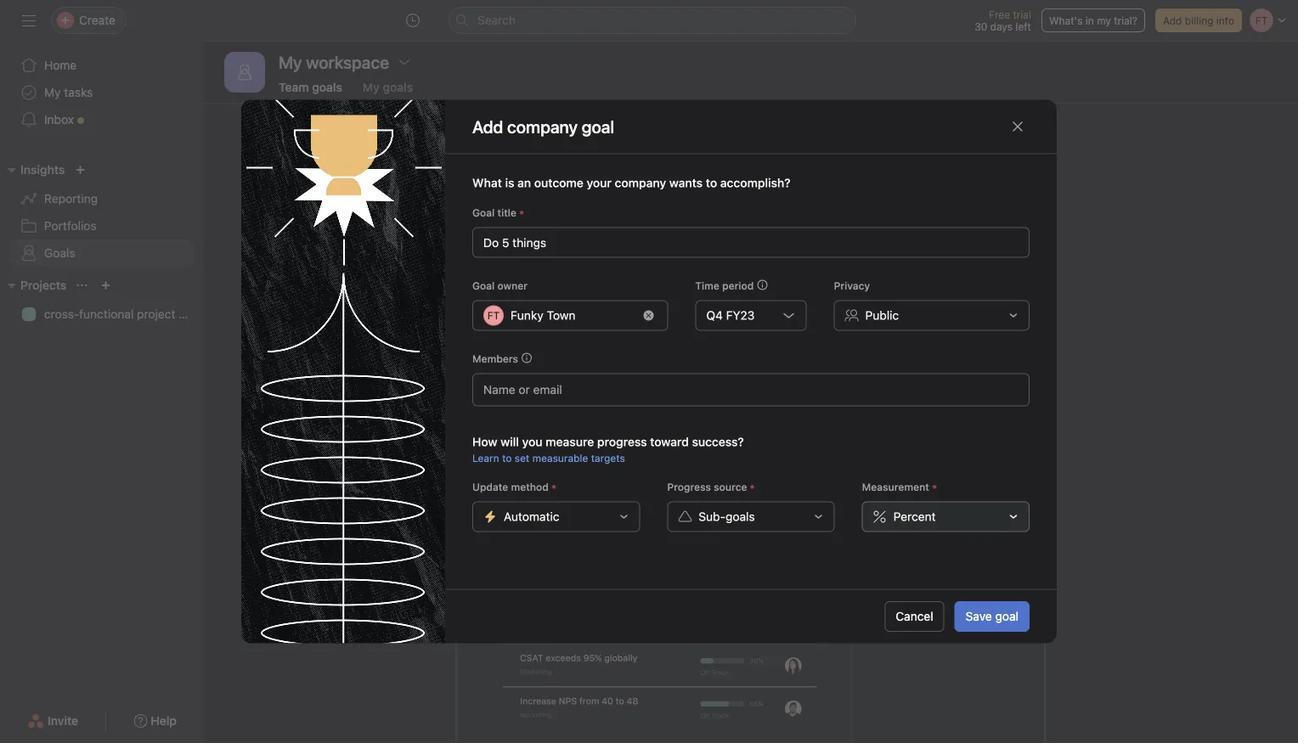 Task type: locate. For each thing, give the bounding box(es) containing it.
goals for sub-goals
[[726, 510, 755, 524]]

plan
[[179, 307, 202, 321]]

help
[[678, 228, 705, 244]]

targets
[[591, 453, 625, 465]]

1 horizontal spatial required image
[[748, 482, 758, 493]]

to right work
[[920, 228, 933, 244]]

what is an outcome your company wants to accomplish?
[[473, 176, 791, 190]]

billing
[[1186, 14, 1214, 26]]

my inside "my goals" link
[[363, 80, 380, 94]]

global element
[[0, 42, 204, 144]]

left
[[1016, 20, 1032, 32]]

cross-functional project plan
[[44, 307, 202, 321]]

1 horizontal spatial required image
[[930, 482, 940, 493]]

what's
[[1050, 14, 1083, 26]]

1 vertical spatial your
[[936, 228, 964, 244]]

required image down an
[[517, 208, 527, 218]]

to left set in the bottom of the page
[[502, 453, 512, 465]]

q4 fy23
[[707, 309, 755, 323]]

Enter goal name text field
[[473, 227, 1030, 258]]

goal inside button
[[996, 610, 1019, 624]]

to inside how will you measure progress toward success? learn to set measurable targets
[[502, 453, 512, 465]]

add inside add top-level goals to help teams prioritize and connect work to your organization's objectives.
[[539, 228, 564, 244]]

your right "outcome" on the top of page
[[587, 176, 612, 190]]

my inside my tasks link
[[44, 85, 61, 99]]

0 vertical spatial required image
[[517, 208, 527, 218]]

2 goal from the top
[[473, 280, 495, 292]]

home link
[[10, 52, 194, 79]]

goals link
[[10, 240, 194, 267]]

add goal
[[727, 302, 776, 316]]

search
[[478, 13, 516, 27]]

1 goal from the top
[[473, 207, 495, 219]]

my goals link
[[363, 80, 413, 103]]

0 vertical spatial your
[[587, 176, 612, 190]]

1 vertical spatial goal
[[996, 610, 1019, 624]]

1 vertical spatial and
[[807, 228, 830, 244]]

add top-level goals to help teams prioritize and connect work to your organization's objectives.
[[539, 228, 964, 265]]

add for add top-level goals to help teams prioritize and connect work to your organization's objectives.
[[539, 228, 564, 244]]

2 required image from the left
[[748, 482, 758, 493]]

goal left title
[[473, 207, 495, 219]]

0 horizontal spatial required image
[[549, 482, 559, 493]]

an
[[518, 176, 531, 190]]

cancel button
[[885, 602, 945, 632]]

goals inside 'dropdown button'
[[726, 510, 755, 524]]

hide sidebar image
[[22, 14, 36, 27]]

title
[[498, 207, 517, 219]]

to
[[662, 228, 675, 244], [920, 228, 933, 244], [502, 453, 512, 465]]

town
[[547, 309, 576, 323]]

public button
[[834, 300, 1030, 331]]

is
[[505, 176, 515, 190]]

owner
[[498, 280, 528, 292]]

update
[[473, 482, 509, 493]]

required image up percent dropdown button
[[930, 482, 940, 493]]

add for add company goal
[[473, 116, 504, 136]]

and up "objectives."
[[807, 228, 830, 244]]

add inside dialog
[[473, 116, 504, 136]]

0 horizontal spatial your
[[587, 176, 612, 190]]

goals for team goals
[[312, 80, 342, 94]]

0 horizontal spatial to
[[502, 453, 512, 465]]

percent
[[894, 510, 936, 524]]

goal for goal title
[[473, 207, 495, 219]]

goal for add goal
[[752, 302, 776, 316]]

30
[[975, 20, 988, 32]]

1 vertical spatial goal
[[473, 280, 495, 292]]

teams
[[708, 228, 746, 244]]

1 horizontal spatial to
[[662, 228, 675, 244]]

wants
[[670, 176, 703, 190]]

source
[[714, 482, 748, 493]]

my
[[363, 80, 380, 94], [44, 85, 61, 99]]

goals
[[312, 80, 342, 94], [383, 80, 413, 94], [626, 228, 659, 244], [726, 510, 755, 524]]

1 horizontal spatial my
[[363, 80, 380, 94]]

trial
[[1014, 8, 1032, 20]]

0 horizontal spatial goal
[[752, 302, 776, 316]]

inbox
[[44, 113, 74, 127]]

toward success?
[[650, 435, 744, 449]]

and
[[646, 187, 680, 211], [807, 228, 830, 244]]

period
[[723, 280, 754, 292]]

your
[[587, 176, 612, 190], [936, 228, 964, 244]]

1 horizontal spatial goal
[[996, 610, 1019, 624]]

insights
[[20, 163, 65, 177]]

time period
[[696, 280, 754, 292]]

goal left owner
[[473, 280, 495, 292]]

1 horizontal spatial and
[[807, 228, 830, 244]]

measurement
[[862, 482, 930, 493]]

measure
[[546, 435, 594, 449]]

required image down learn to set measurable targets link
[[549, 482, 559, 493]]

1 vertical spatial required image
[[930, 482, 940, 493]]

your inside add top-level goals to help teams prioritize and connect work to your organization's objectives.
[[936, 228, 964, 244]]

goal inside button
[[752, 302, 776, 316]]

required image up sub-goals 'dropdown button'
[[748, 482, 758, 493]]

what's in my trial?
[[1050, 14, 1138, 26]]

ft
[[488, 310, 500, 322]]

home
[[44, 58, 77, 72]]

to left help
[[662, 228, 675, 244]]

0 horizontal spatial and
[[646, 187, 680, 211]]

percent button
[[862, 502, 1030, 533]]

add for add billing info
[[1164, 14, 1183, 26]]

my down my workspace
[[363, 80, 380, 94]]

and inside add top-level goals to help teams prioritize and connect work to your organization's objectives.
[[807, 228, 830, 244]]

0 vertical spatial goal
[[752, 302, 776, 316]]

organization's
[[673, 249, 759, 265]]

in
[[1086, 14, 1095, 26]]

goal
[[473, 207, 495, 219], [473, 280, 495, 292]]

add inside 'button'
[[1164, 14, 1183, 26]]

reporting link
[[10, 185, 194, 212]]

my goals
[[363, 80, 413, 94]]

1 required image from the left
[[549, 482, 559, 493]]

0 vertical spatial goal
[[473, 207, 495, 219]]

and right "set" on the left of the page
[[646, 187, 680, 211]]

goal
[[752, 302, 776, 316], [996, 610, 1019, 624]]

add goal button
[[716, 294, 787, 325]]

0 horizontal spatial required image
[[517, 208, 527, 218]]

days
[[991, 20, 1013, 32]]

required image
[[517, 208, 527, 218], [930, 482, 940, 493]]

add inside button
[[727, 302, 749, 316]]

my left "tasks"
[[44, 85, 61, 99]]

will
[[501, 435, 519, 449]]

required image
[[549, 482, 559, 493], [748, 482, 758, 493]]

add company goal
[[473, 116, 615, 136]]

add for add goal
[[727, 302, 749, 316]]

0 horizontal spatial my
[[44, 85, 61, 99]]

goal owner
[[473, 280, 528, 292]]

goals inside add top-level goals to help teams prioritize and connect work to your organization's objectives.
[[626, 228, 659, 244]]

required image for measurement
[[930, 482, 940, 493]]

your right work
[[936, 228, 964, 244]]

what's in my trial? button
[[1042, 8, 1146, 32]]

1 horizontal spatial your
[[936, 228, 964, 244]]

outcome
[[534, 176, 584, 190]]

measurable
[[533, 453, 588, 465]]

portfolios link
[[10, 212, 194, 240]]



Task type: vqa. For each thing, say whether or not it's contained in the screenshot.
leftmost Share
no



Task type: describe. For each thing, give the bounding box(es) containing it.
funky town
[[511, 309, 576, 323]]

insights button
[[0, 160, 65, 180]]

save goal button
[[955, 602, 1030, 632]]

portfolios
[[44, 219, 97, 233]]

progress
[[597, 435, 647, 449]]

my for my tasks
[[44, 85, 61, 99]]

members
[[473, 353, 519, 365]]

q4
[[707, 309, 723, 323]]

free
[[989, 8, 1011, 20]]

cross-functional project plan link
[[10, 301, 202, 328]]

trial?
[[1115, 14, 1138, 26]]

inbox link
[[10, 106, 194, 133]]

0 vertical spatial and
[[646, 187, 680, 211]]

tasks
[[64, 85, 93, 99]]

progress
[[668, 482, 711, 493]]

learn to set measurable targets link
[[473, 453, 625, 465]]

projects
[[20, 278, 67, 292]]

work
[[887, 228, 917, 244]]

free trial 30 days left
[[975, 8, 1032, 32]]

my workspace
[[279, 52, 389, 72]]

how
[[473, 435, 498, 449]]

add billing info
[[1164, 14, 1235, 26]]

sub-goals
[[699, 510, 755, 524]]

public
[[866, 309, 899, 323]]

my tasks link
[[10, 79, 194, 106]]

functional
[[79, 307, 134, 321]]

you
[[522, 435, 543, 449]]

learn
[[473, 453, 500, 465]]

top-
[[567, 228, 594, 244]]

team goals link
[[279, 80, 342, 103]]

to accomplish?
[[706, 176, 791, 190]]

achieve
[[685, 187, 754, 211]]

privacy
[[834, 280, 871, 292]]

automatic
[[504, 510, 560, 524]]

level
[[594, 228, 622, 244]]

connect
[[833, 228, 884, 244]]

goal for save goal
[[996, 610, 1019, 624]]

cross-
[[44, 307, 79, 321]]

my
[[1097, 14, 1112, 26]]

required image for automatic
[[549, 482, 559, 493]]

set and achieve strategic goals
[[611, 187, 892, 211]]

team goals
[[279, 80, 342, 94]]

goal for goal owner
[[473, 280, 495, 292]]

invite button
[[16, 706, 89, 737]]

objectives.
[[763, 249, 829, 265]]

progress source
[[668, 482, 748, 493]]

sub-goals button
[[668, 502, 835, 533]]

goal title
[[473, 207, 517, 219]]

goals for my goals
[[383, 80, 413, 94]]

Name or email text field
[[484, 380, 575, 400]]

add company goal dialog
[[241, 100, 1057, 644]]

projects button
[[0, 275, 67, 296]]

sub-
[[699, 510, 726, 524]]

reporting
[[44, 192, 98, 206]]

method
[[511, 482, 549, 493]]

my for my goals
[[363, 80, 380, 94]]

strategic goals
[[759, 187, 892, 211]]

update method
[[473, 482, 549, 493]]

required image for goal title
[[517, 208, 527, 218]]

search list box
[[449, 7, 857, 34]]

goals
[[44, 246, 75, 260]]

2 horizontal spatial to
[[920, 228, 933, 244]]

insights element
[[0, 155, 204, 270]]

company goal
[[508, 116, 615, 136]]

required image for sub-goals
[[748, 482, 758, 493]]

time
[[696, 280, 720, 292]]

set
[[611, 187, 642, 211]]

close this dialog image
[[1011, 120, 1025, 133]]

your inside add company goal dialog
[[587, 176, 612, 190]]

remove image
[[644, 311, 654, 321]]

what
[[473, 176, 502, 190]]

q4 fy23 button
[[696, 300, 807, 331]]

cancel
[[896, 610, 934, 624]]

fy23
[[726, 309, 755, 323]]

info
[[1217, 14, 1235, 26]]

projects element
[[0, 270, 204, 331]]

save goal
[[966, 610, 1019, 624]]

how will you measure progress toward success? learn to set measurable targets
[[473, 435, 744, 465]]

team
[[279, 80, 309, 94]]

add billing info button
[[1156, 8, 1243, 32]]

funky
[[511, 309, 544, 323]]

search button
[[449, 7, 857, 34]]

automatic button
[[473, 502, 640, 533]]

company
[[615, 176, 667, 190]]



